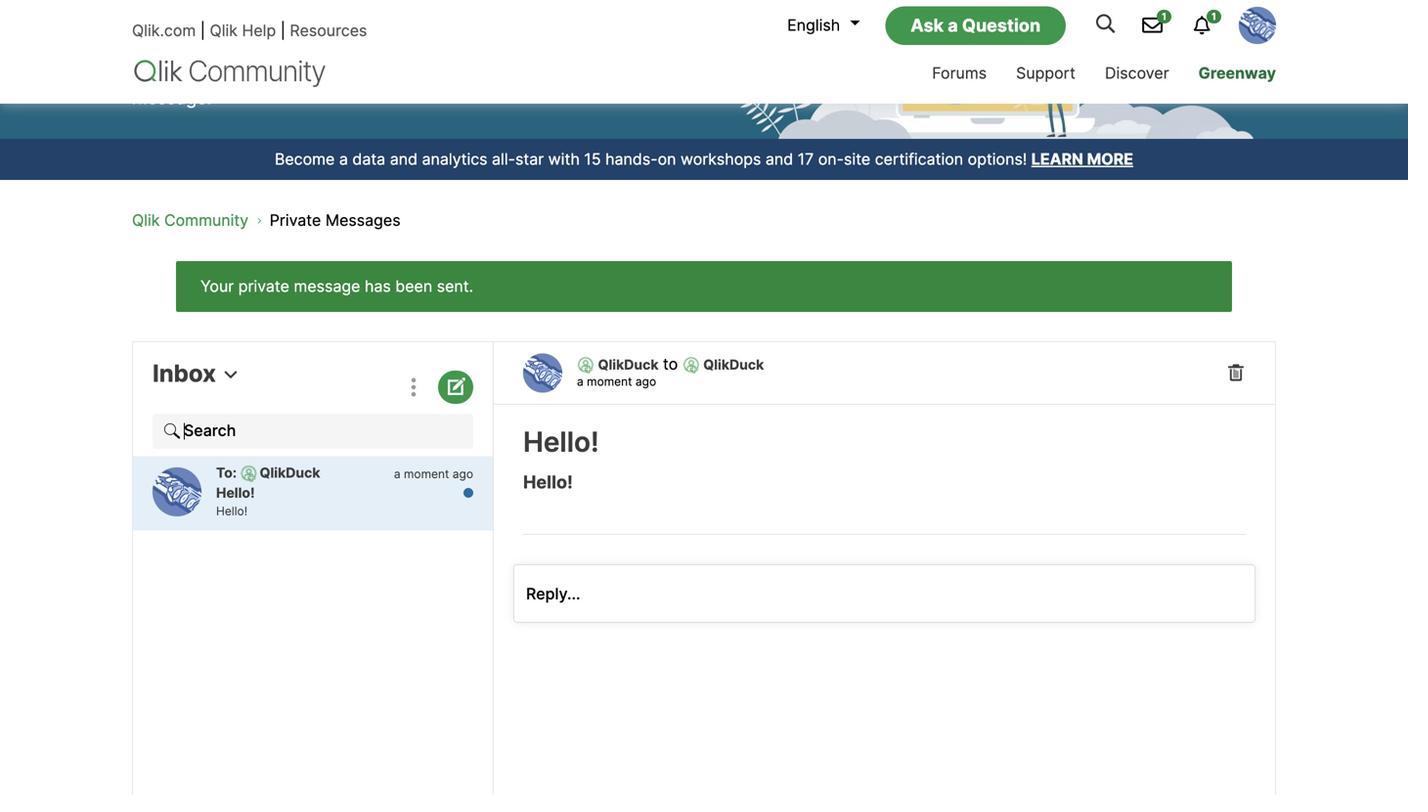 Task type: describe. For each thing, give the bounding box(es) containing it.
1 vertical spatial messages
[[420, 64, 504, 85]]

0 vertical spatial messages
[[344, 40, 428, 62]]

forums button
[[918, 46, 1002, 104]]

learn more link
[[1032, 150, 1134, 169]]

on-
[[819, 150, 844, 169]]

your private message has been sent.
[[201, 277, 474, 296]]

english
[[788, 16, 841, 35]]

send
[[291, 64, 332, 85]]

inbox
[[153, 359, 216, 388]]

become a data and analytics all-star with 15 hands-on workshops and 17 on-site certification options! learn more
[[275, 150, 1134, 169]]

resources
[[290, 21, 367, 40]]

1 vertical spatial ago
[[453, 467, 474, 481]]

hands-
[[606, 150, 658, 169]]

with
[[549, 150, 580, 169]]

menu bar containing forums
[[798, 46, 1292, 104]]

and inside send and receive private messages to/from community members. you can send individual messages or a broadcast message.
[[180, 40, 211, 62]]

qlik.com link
[[132, 21, 196, 40]]

receive
[[216, 40, 276, 62]]

1 vertical spatial community
[[164, 211, 249, 230]]

individual
[[336, 64, 415, 85]]

1 | from the left
[[200, 21, 205, 40]]

private
[[270, 211, 321, 230]]

broadcast
[[546, 64, 630, 85]]

to/from
[[433, 40, 494, 62]]

0 vertical spatial qlikduck image
[[523, 354, 563, 393]]

send and receive private messages to/from community members. you can send individual messages or a broadcast message.
[[132, 40, 630, 109]]

inbox button
[[153, 359, 238, 388]]

analytics
[[422, 150, 488, 169]]

certification
[[875, 150, 964, 169]]

0 horizontal spatial qlikduck image
[[153, 468, 202, 517]]

been
[[396, 277, 433, 296]]

0 horizontal spatial qlikduck
[[260, 465, 320, 481]]

greenway
[[1199, 64, 1277, 83]]

english button
[[778, 9, 860, 42]]

or
[[509, 64, 526, 85]]

1 vertical spatial qlik
[[132, 211, 160, 230]]

qlikduck for new member icon qlikduck link
[[598, 357, 659, 373]]

0 vertical spatial a moment ago
[[577, 375, 657, 389]]

2 horizontal spatial and
[[766, 150, 794, 169]]

on
[[658, 150, 677, 169]]

members.
[[132, 64, 215, 85]]

greenway link
[[1185, 46, 1292, 104]]

discover button
[[1091, 46, 1185, 104]]

ask a question
[[911, 14, 1041, 36]]

has
[[365, 277, 391, 296]]

ask a question link
[[886, 6, 1067, 45]]

forums
[[933, 64, 987, 83]]

private inside send and receive private messages to/from community members. you can send individual messages or a broadcast message.
[[281, 40, 339, 62]]

more
[[1088, 150, 1134, 169]]

2 1 from the left
[[1212, 11, 1217, 23]]

support
[[1017, 64, 1076, 83]]

all-
[[492, 150, 516, 169]]

qlikduck link for top new member image
[[704, 357, 764, 373]]

support button
[[1002, 46, 1091, 104]]

a left data
[[339, 150, 348, 169]]



Task type: locate. For each thing, give the bounding box(es) containing it.
options!
[[968, 150, 1028, 169]]

community up your
[[164, 211, 249, 230]]

private
[[281, 40, 339, 62], [238, 277, 290, 296]]

0 horizontal spatial new member image
[[240, 466, 257, 483]]

1 qlikduck link from the left
[[598, 357, 659, 373]]

private up send
[[281, 40, 339, 62]]

a down new member icon
[[577, 375, 584, 389]]

question
[[963, 14, 1041, 36]]

Reply... field
[[514, 565, 1256, 623]]

0 horizontal spatial qlik
[[132, 211, 160, 230]]

qlikduck image left new member icon
[[523, 354, 563, 393]]

1 horizontal spatial |
[[281, 21, 286, 40]]

qlik community
[[132, 211, 249, 230]]

and up members.
[[180, 40, 211, 62]]

message
[[294, 277, 361, 296]]

0 horizontal spatial community
[[164, 211, 249, 230]]

1 horizontal spatial and
[[390, 150, 418, 169]]

1 vertical spatial qlikduck image
[[153, 468, 202, 517]]

and
[[180, 40, 211, 62], [390, 150, 418, 169], [766, 150, 794, 169]]

a
[[948, 14, 959, 36], [531, 64, 541, 85], [339, 150, 348, 169], [577, 375, 584, 389], [394, 467, 401, 481]]

0 horizontal spatial moment
[[404, 467, 449, 481]]

0 vertical spatial new member image
[[683, 357, 699, 374]]

a right the ask
[[948, 14, 959, 36]]

become
[[275, 150, 335, 169]]

1 left qlikduck icon
[[1212, 11, 1217, 23]]

0 vertical spatial private
[[281, 40, 339, 62]]

qlikduck image
[[1240, 7, 1277, 44]]

1 horizontal spatial qlikduck
[[598, 357, 659, 373]]

2 horizontal spatial qlikduck
[[704, 357, 764, 373]]

a down the search text box
[[394, 467, 401, 481]]

and left 17
[[766, 150, 794, 169]]

0 vertical spatial qlik
[[210, 21, 238, 40]]

list containing qlik community
[[132, 195, 1223, 247]]

1 horizontal spatial new member image
[[683, 357, 699, 374]]

ask
[[911, 14, 944, 36]]

1 horizontal spatial qlik
[[210, 21, 238, 40]]

qlikduck right to
[[704, 357, 764, 373]]

qlikduck link
[[598, 357, 659, 373], [704, 357, 764, 373]]

qlikduck down the search text box
[[260, 465, 320, 481]]

to
[[663, 355, 683, 374]]

qlikduck right new member icon
[[598, 357, 659, 373]]

a moment ago
[[577, 375, 657, 389], [394, 467, 474, 481]]

a right or
[[531, 64, 541, 85]]

qlikduck for qlikduck link related to top new member image
[[704, 357, 764, 373]]

1 vertical spatial a moment ago
[[394, 467, 474, 481]]

qlikduck link for new member icon
[[598, 357, 659, 373]]

15
[[585, 150, 601, 169]]

qlikduck
[[598, 357, 659, 373], [704, 357, 764, 373], [260, 465, 320, 481]]

and right data
[[390, 150, 418, 169]]

qlik
[[210, 21, 238, 40], [132, 211, 160, 230]]

qlikduck image left 'to:'
[[153, 468, 202, 517]]

qlik.com
[[132, 21, 196, 40]]

|
[[200, 21, 205, 40], [281, 21, 286, 40]]

2 | from the left
[[281, 21, 286, 40]]

resources link
[[290, 21, 367, 40]]

1 horizontal spatial ago
[[636, 375, 657, 389]]

messages
[[326, 211, 401, 230]]

0 horizontal spatial and
[[180, 40, 211, 62]]

| right qlik.com
[[200, 21, 205, 40]]

your
[[201, 277, 234, 296]]

0 vertical spatial moment
[[587, 375, 633, 389]]

| right help
[[281, 21, 286, 40]]

1
[[1163, 11, 1167, 23], [1212, 11, 1217, 23]]

community inside send and receive private messages to/from community members. you can send individual messages or a broadcast message.
[[499, 40, 594, 62]]

moment
[[587, 375, 633, 389], [404, 467, 449, 481]]

0 vertical spatial ago
[[636, 375, 657, 389]]

0 horizontal spatial qlikduck link
[[598, 357, 659, 373]]

messages up individual
[[344, 40, 428, 62]]

a inside send and receive private messages to/from community members. you can send individual messages or a broadcast message.
[[531, 64, 541, 85]]

qlik image
[[132, 58, 328, 88]]

1 horizontal spatial moment
[[587, 375, 633, 389]]

sent.
[[437, 277, 474, 296]]

1 vertical spatial moment
[[404, 467, 449, 481]]

1 up discover
[[1163, 11, 1167, 23]]

menu bar
[[798, 46, 1292, 104]]

community up or
[[499, 40, 594, 62]]

ago
[[636, 375, 657, 389], [453, 467, 474, 481]]

1 vertical spatial private
[[238, 277, 290, 296]]

0 vertical spatial community
[[499, 40, 594, 62]]

data
[[353, 150, 386, 169]]

1 vertical spatial new member image
[[240, 466, 257, 483]]

qlikduck image
[[523, 354, 563, 393], [153, 468, 202, 517]]

community
[[499, 40, 594, 62], [164, 211, 249, 230]]

qlik.com | qlik help | resources
[[132, 21, 367, 40]]

qlikduck link right new member icon
[[598, 357, 659, 373]]

1 horizontal spatial qlikduck image
[[523, 354, 563, 393]]

hello!
[[523, 426, 600, 459], [523, 472, 573, 493], [216, 485, 255, 501], [216, 504, 248, 519]]

private messages
[[270, 211, 401, 230]]

qlikduck link right to
[[704, 357, 764, 373]]

messages
[[344, 40, 428, 62], [420, 64, 504, 85]]

None submit
[[148, 409, 197, 454]]

1 horizontal spatial a moment ago
[[577, 375, 657, 389]]

0 horizontal spatial a moment ago
[[394, 467, 474, 481]]

private right your
[[238, 277, 290, 296]]

0 horizontal spatial |
[[200, 21, 205, 40]]

messages down to/from
[[420, 64, 504, 85]]

qlik community link
[[132, 211, 249, 230]]

star
[[516, 150, 544, 169]]

1 horizontal spatial qlikduck link
[[704, 357, 764, 373]]

list
[[132, 195, 1223, 247]]

learn
[[1032, 150, 1084, 169]]

17
[[798, 150, 814, 169]]

discover
[[1106, 64, 1170, 83]]

send
[[132, 40, 175, 62]]

new member image
[[577, 357, 594, 374]]

1 horizontal spatial community
[[499, 40, 594, 62]]

help
[[242, 21, 276, 40]]

workshops
[[681, 150, 762, 169]]

qlik help link
[[210, 21, 276, 40]]

site
[[844, 150, 871, 169]]

new member image
[[683, 357, 699, 374], [240, 466, 257, 483]]

1 1 from the left
[[1163, 11, 1167, 23]]

0 horizontal spatial 1
[[1163, 11, 1167, 23]]

0 horizontal spatial ago
[[453, 467, 474, 481]]

Search text field
[[153, 414, 474, 449]]

you
[[220, 64, 251, 85]]

1 horizontal spatial 1
[[1212, 11, 1217, 23]]

can
[[256, 64, 286, 85]]

message.
[[132, 87, 212, 109]]

to:
[[216, 465, 240, 481]]

2 qlikduck link from the left
[[704, 357, 764, 373]]

a inside ask a question link
[[948, 14, 959, 36]]



Task type: vqa. For each thing, say whether or not it's contained in the screenshot.
Qlik.com 'link'
yes



